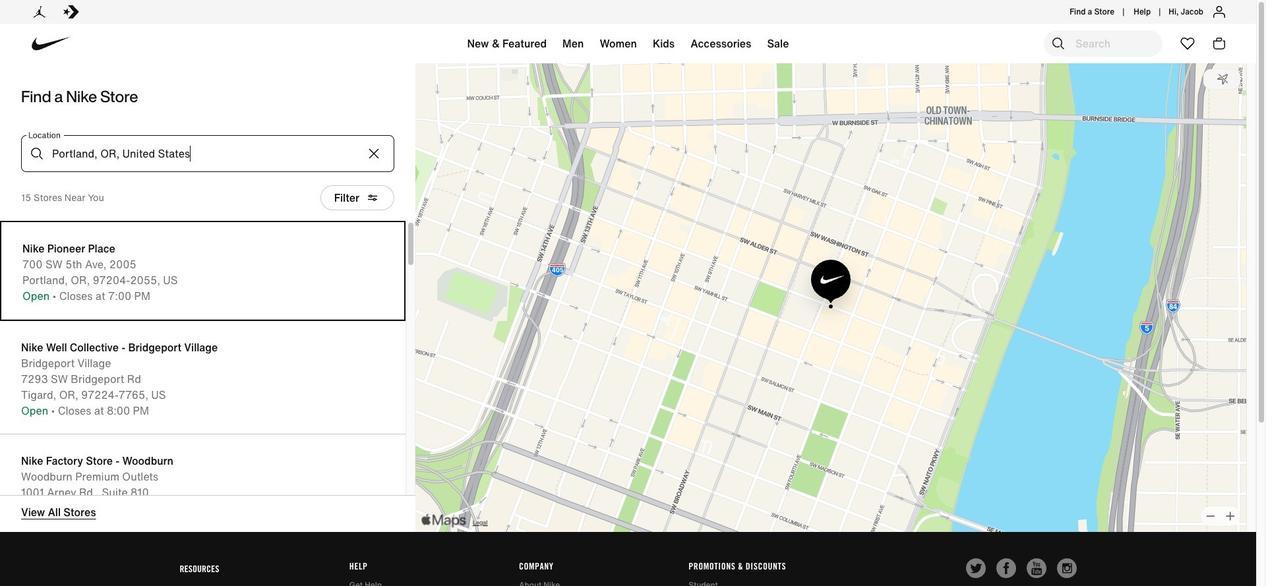 Task type: locate. For each thing, give the bounding box(es) containing it.
open search modal image
[[1051, 36, 1067, 51]]

facebook image
[[997, 559, 1016, 579]]

nike home page image
[[25, 18, 77, 70]]

menu bar
[[224, 26, 1032, 66]]

youtube image
[[1027, 559, 1047, 579]]

jordan image
[[32, 4, 48, 20]]

None search field
[[45, 135, 395, 172]]

converse image
[[63, 4, 79, 20]]



Task type: vqa. For each thing, say whether or not it's contained in the screenshot.
Hi, Tara. Account & Favorites element
no



Task type: describe. For each thing, give the bounding box(es) containing it.
Search Products text field
[[1044, 30, 1163, 57]]

instagram image
[[1057, 559, 1077, 579]]

favorites image
[[1180, 36, 1196, 51]]

twitter image
[[966, 559, 986, 579]]

hi, jacob. account & favorites element
[[1169, 6, 1204, 18]]



